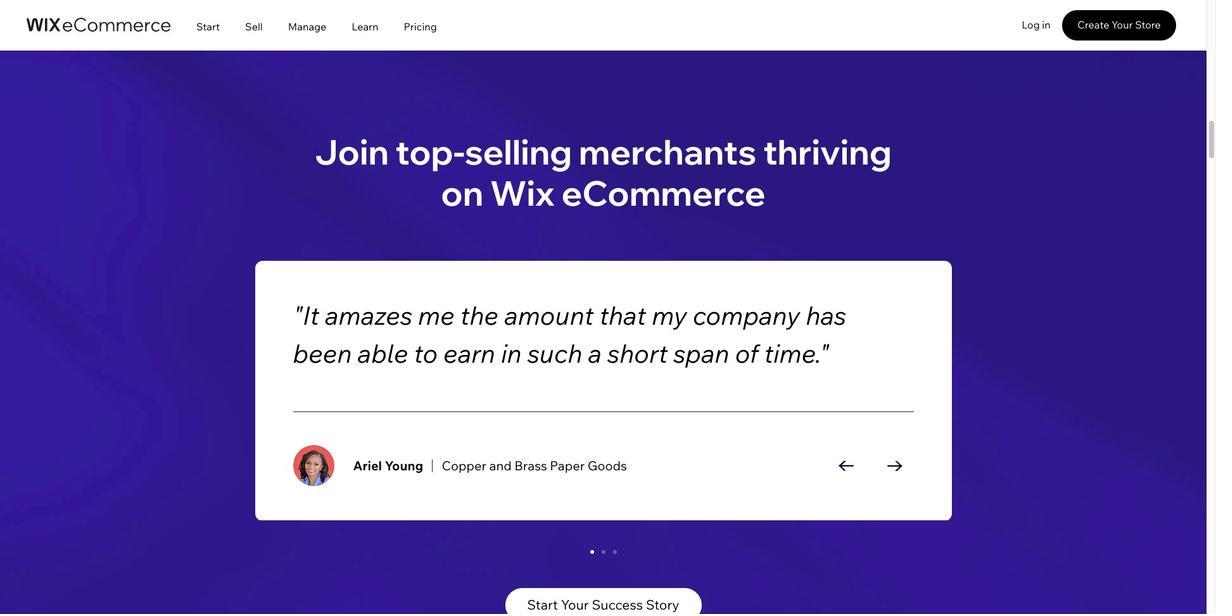 Task type: vqa. For each thing, say whether or not it's contained in the screenshot.
a
yes



Task type: describe. For each thing, give the bounding box(es) containing it.
"it amazes me the amount that my company has been able to earn in such a short span of time."
[[293, 300, 847, 369]]

start your success story
[[527, 597, 680, 614]]

my
[[652, 300, 688, 331]]

learn
[[352, 20, 379, 33]]

join
[[315, 131, 389, 174]]

ariel young
[[353, 458, 423, 474]]

in inside ""it amazes me the amount that my company has been able to earn in such a short span of time.""
[[501, 338, 522, 369]]

in inside log in link
[[1043, 19, 1051, 31]]

on
[[441, 172, 484, 215]]

ecommerce
[[562, 172, 766, 215]]

the
[[461, 300, 499, 331]]

copper and brass paper goods
[[442, 458, 627, 474]]

log in
[[1022, 19, 1051, 31]]

such
[[528, 338, 583, 369]]

amazes
[[325, 300, 413, 331]]

been
[[293, 338, 352, 369]]

paper
[[550, 458, 585, 474]]

"it
[[293, 300, 319, 331]]

amount
[[505, 300, 594, 331]]

top-
[[396, 131, 465, 174]]

background2.jpg image
[[0, 51, 1207, 615]]

merchants
[[579, 131, 757, 174]]

sell
[[245, 20, 263, 33]]

young
[[385, 458, 423, 474]]

earn
[[444, 338, 496, 369]]

create your store
[[1078, 19, 1162, 31]]

ariel
[[353, 458, 382, 474]]

pricing link
[[391, 2, 450, 51]]

short
[[608, 338, 668, 369]]

wix
[[490, 172, 555, 215]]

create your store link
[[1063, 10, 1177, 41]]

success
[[592, 597, 643, 614]]

of
[[736, 338, 759, 369]]

ariel young photo image
[[293, 446, 334, 487]]

slideshow region
[[0, 261, 1207, 555]]

manage
[[288, 20, 327, 33]]

create
[[1078, 19, 1110, 31]]

that
[[600, 300, 647, 331]]



Task type: locate. For each thing, give the bounding box(es) containing it.
selling
[[465, 131, 572, 174]]

able
[[358, 338, 409, 369]]

company
[[693, 300, 801, 331]]

0 horizontal spatial your
[[561, 597, 589, 614]]

copper
[[442, 458, 487, 474]]

your for create
[[1112, 19, 1134, 31]]

log in link
[[1011, 10, 1062, 41]]

1 horizontal spatial in
[[1043, 19, 1051, 31]]

span
[[674, 338, 730, 369]]

1 horizontal spatial start
[[527, 597, 558, 614]]

in
[[1043, 19, 1051, 31], [501, 338, 522, 369]]

your for start
[[561, 597, 589, 614]]

story
[[646, 597, 680, 614]]

store
[[1136, 19, 1162, 31]]

log
[[1022, 19, 1041, 31]]

in right 'log'
[[1043, 19, 1051, 31]]

your left success
[[561, 597, 589, 614]]

in right earn
[[501, 338, 522, 369]]

pricing
[[404, 20, 437, 33]]

brass
[[515, 458, 547, 474]]

start inside 'link'
[[527, 597, 558, 614]]

has
[[806, 300, 847, 331]]

start for start
[[196, 20, 220, 33]]

0 horizontal spatial start
[[196, 20, 220, 33]]

start your success story link
[[505, 589, 702, 615]]

0 vertical spatial start
[[196, 20, 220, 33]]

0 vertical spatial in
[[1043, 19, 1051, 31]]

and
[[490, 458, 512, 474]]

join top-selling merchants thriving on wix ecommerce
[[315, 131, 892, 215]]

0 vertical spatial your
[[1112, 19, 1134, 31]]

start
[[196, 20, 220, 33], [527, 597, 558, 614]]

thriving
[[764, 131, 892, 174]]

time."
[[765, 338, 830, 369]]

start for start your success story
[[527, 597, 558, 614]]

your left store
[[1112, 19, 1134, 31]]

to
[[414, 338, 438, 369]]

1 vertical spatial your
[[561, 597, 589, 614]]

your inside 'link'
[[561, 597, 589, 614]]

goods
[[588, 458, 627, 474]]

0 horizontal spatial in
[[501, 338, 522, 369]]

me
[[418, 300, 455, 331]]

1 horizontal spatial your
[[1112, 19, 1134, 31]]

1 vertical spatial in
[[501, 338, 522, 369]]

your
[[1112, 19, 1134, 31], [561, 597, 589, 614]]

a
[[589, 338, 602, 369]]

1 vertical spatial start
[[527, 597, 558, 614]]



